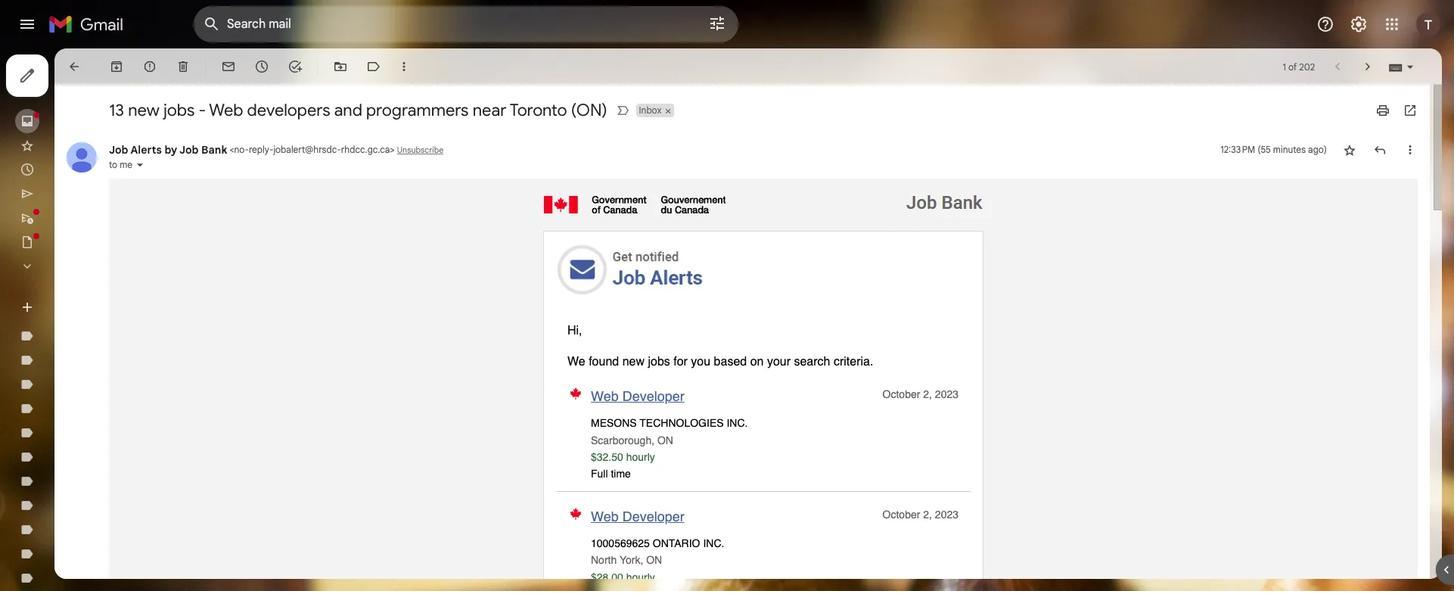 Task type: describe. For each thing, give the bounding box(es) containing it.
ontario
[[653, 537, 700, 549]]

1 horizontal spatial new
[[623, 355, 645, 369]]

reply-
[[249, 144, 274, 155]]

mesons technologies inc. scarborough, on $32.50 hourly full time
[[591, 417, 748, 480]]

developers
[[247, 100, 330, 120]]

(55
[[1258, 144, 1271, 155]]

hi,
[[568, 324, 582, 337]]

1000569625 ontario inc. north york, on $28.00 hourly
[[591, 537, 724, 583]]

show details image
[[135, 160, 145, 170]]

report spam image
[[142, 59, 157, 74]]

inc. for 1000569625 ontario inc. north york, on $28.00 hourly
[[703, 537, 724, 549]]

0 vertical spatial new
[[128, 100, 160, 120]]

alerts
[[131, 143, 162, 157]]

toronto
[[510, 100, 567, 120]]

government of canada image
[[544, 196, 726, 213]]

unsubscribe
[[397, 145, 444, 155]]

unsubscribe link
[[397, 145, 444, 155]]

snooze image
[[254, 59, 269, 74]]

1 of 202
[[1283, 61, 1315, 72]]

developer for north york, on
[[623, 509, 685, 524]]

202
[[1300, 61, 1315, 72]]

by
[[165, 143, 177, 157]]

north
[[591, 554, 617, 566]]

you
[[691, 355, 711, 369]]

job alerts by job bank < no-reply-jobalert@hrsdc-rhdcc.gc.ca > unsubscribe
[[109, 143, 444, 157]]

programmers
[[366, 100, 469, 120]]

to
[[109, 159, 117, 170]]

hourly inside mesons technologies inc. scarborough, on $32.50 hourly full time
[[626, 451, 655, 463]]

1 job from the left
[[109, 143, 128, 157]]

based
[[714, 355, 747, 369]]

older image
[[1361, 59, 1376, 74]]

time
[[611, 468, 631, 480]]

web developer for north york, on
[[591, 509, 685, 524]]

on inside mesons technologies inc. scarborough, on $32.50 hourly full time
[[658, 434, 673, 446]]

on inside 1000569625 ontario inc. north york, on $28.00 hourly
[[646, 554, 662, 566]]

$32.50
[[591, 451, 623, 463]]

support image
[[1317, 15, 1335, 33]]

minutes
[[1273, 144, 1306, 155]]

2, for mesons technologies inc.
[[923, 388, 932, 401]]

1 horizontal spatial job bank image
[[907, 194, 983, 211]]

full
[[591, 468, 608, 480]]

mark as unread image
[[221, 59, 236, 74]]

12:33 pm (55 minutes ago) cell
[[1221, 142, 1327, 157]]

york,
[[620, 554, 643, 566]]

search mail image
[[198, 11, 226, 38]]

back to inbox image
[[67, 59, 82, 74]]

gmail image
[[48, 9, 131, 39]]

0 horizontal spatial jobs
[[163, 100, 195, 120]]

me
[[120, 159, 132, 170]]

october 2, 2023 for 1000569625 ontario inc.
[[883, 509, 959, 521]]

scarborough,
[[591, 434, 655, 446]]

2, for 1000569625 ontario inc.
[[923, 509, 932, 521]]



Task type: vqa. For each thing, say whether or not it's contained in the screenshot.
ON within 1000569625 ONTARIO INC. North York, ON $28.00 hourly
yes



Task type: locate. For each thing, give the bounding box(es) containing it.
job alerts image
[[556, 244, 768, 296]]

jobalert@hrsdc-
[[273, 144, 341, 155]]

0 vertical spatial 2,
[[923, 388, 932, 401]]

on
[[750, 355, 764, 369]]

labels image
[[366, 59, 381, 74]]

0 vertical spatial october
[[883, 388, 921, 401]]

0 horizontal spatial inc.
[[703, 537, 724, 549]]

2 job from the left
[[179, 143, 199, 157]]

developer up technologies
[[623, 388, 685, 404]]

hourly
[[626, 451, 655, 463], [626, 571, 655, 583]]

inc.
[[727, 417, 748, 429], [703, 537, 724, 549]]

13
[[109, 100, 124, 120]]

on
[[658, 434, 673, 446], [646, 554, 662, 566]]

inc. right technologies
[[727, 417, 748, 429]]

web right the -
[[209, 100, 243, 120]]

0 vertical spatial inc.
[[727, 417, 748, 429]]

web developer link up the mesons
[[591, 388, 685, 404]]

web developer up 1000569625
[[591, 509, 685, 524]]

1 october from the top
[[883, 388, 921, 401]]

web right job bank icon
[[591, 509, 619, 524]]

2 web developer from the top
[[591, 509, 685, 524]]

hourly down the york,
[[626, 571, 655, 583]]

0 vertical spatial web developer link
[[591, 388, 685, 404]]

1 october 2, 2023 from the top
[[883, 388, 959, 401]]

more image
[[397, 59, 412, 74]]

2 vertical spatial web
[[591, 509, 619, 524]]

0 vertical spatial developer
[[623, 388, 685, 404]]

inbox button
[[636, 104, 663, 117]]

1 developer from the top
[[623, 388, 685, 404]]

13 new jobs - web developers and programmers  near toronto (on)
[[109, 100, 607, 120]]

move to image
[[333, 59, 348, 74]]

1 vertical spatial job bank image
[[568, 386, 583, 401]]

navigation
[[0, 48, 182, 591]]

web up the mesons
[[591, 388, 619, 404]]

job alerts by job bank cell
[[109, 143, 397, 157]]

job
[[109, 143, 128, 157], [179, 143, 199, 157]]

your
[[767, 355, 791, 369]]

>
[[390, 144, 395, 155]]

0 horizontal spatial job
[[109, 143, 128, 157]]

1 vertical spatial new
[[623, 355, 645, 369]]

Search mail text field
[[227, 17, 666, 32]]

0 vertical spatial october 2, 2023
[[883, 388, 959, 401]]

add to tasks image
[[288, 59, 303, 74]]

jobs left the -
[[163, 100, 195, 120]]

0 vertical spatial hourly
[[626, 451, 655, 463]]

rhdcc.gc.ca
[[341, 144, 390, 155]]

and
[[334, 100, 362, 120]]

to me
[[109, 159, 132, 170]]

we found new jobs for you based on your search criteria.
[[568, 355, 874, 369]]

1 horizontal spatial job
[[179, 143, 199, 157]]

main menu image
[[18, 15, 36, 33]]

web developer link
[[591, 388, 685, 404], [591, 509, 685, 524]]

found
[[589, 355, 619, 369]]

job right by
[[179, 143, 199, 157]]

job bank image
[[907, 194, 983, 211], [568, 386, 583, 401]]

not starred image
[[1342, 142, 1358, 157]]

inbox
[[639, 104, 662, 116]]

2 october from the top
[[883, 509, 921, 521]]

job bank image
[[568, 506, 583, 521]]

new right found on the bottom left of page
[[623, 355, 645, 369]]

0 vertical spatial web
[[209, 100, 243, 120]]

1 vertical spatial hourly
[[626, 571, 655, 583]]

0 horizontal spatial new
[[128, 100, 160, 120]]

search
[[794, 355, 831, 369]]

1 2023 from the top
[[935, 388, 959, 401]]

web developer link for north york, on
[[591, 509, 685, 524]]

developer
[[623, 388, 685, 404], [623, 509, 685, 524]]

web developer link up 1000569625
[[591, 509, 685, 524]]

inc. right "ontario"
[[703, 537, 724, 549]]

developer for scarborough, on
[[623, 388, 685, 404]]

advanced search options image
[[702, 8, 733, 39]]

1 vertical spatial 2023
[[935, 509, 959, 521]]

october 2, 2023
[[883, 388, 959, 401], [883, 509, 959, 521]]

near
[[473, 100, 507, 120]]

developer up "ontario"
[[623, 509, 685, 524]]

2023
[[935, 388, 959, 401], [935, 509, 959, 521]]

2 2, from the top
[[923, 509, 932, 521]]

of
[[1289, 61, 1297, 72]]

job up 'to me'
[[109, 143, 128, 157]]

1 vertical spatial october 2, 2023
[[883, 509, 959, 521]]

1 hourly from the top
[[626, 451, 655, 463]]

1000569625
[[591, 537, 650, 549]]

0 vertical spatial 2023
[[935, 388, 959, 401]]

october 2, 2023 for mesons technologies inc.
[[883, 388, 959, 401]]

1 2, from the top
[[923, 388, 932, 401]]

1 web developer link from the top
[[591, 388, 685, 404]]

web for mesons technologies inc.
[[591, 388, 619, 404]]

for
[[674, 355, 688, 369]]

archive image
[[109, 59, 124, 74]]

technologies
[[640, 417, 724, 429]]

october
[[883, 388, 921, 401], [883, 509, 921, 521]]

1 vertical spatial october
[[883, 509, 921, 521]]

0 vertical spatial web developer
[[591, 388, 685, 404]]

2,
[[923, 388, 932, 401], [923, 509, 932, 521]]

october for mesons technologies inc.
[[883, 388, 921, 401]]

2 october 2, 2023 from the top
[[883, 509, 959, 521]]

None search field
[[194, 6, 739, 42]]

0 vertical spatial jobs
[[163, 100, 195, 120]]

inc. inside mesons technologies inc. scarborough, on $32.50 hourly full time
[[727, 417, 748, 429]]

1 vertical spatial jobs
[[648, 355, 670, 369]]

(on)
[[571, 100, 607, 120]]

jobs left for
[[648, 355, 670, 369]]

delete image
[[176, 59, 191, 74]]

$28.00
[[591, 571, 623, 583]]

2 hourly from the top
[[626, 571, 655, 583]]

settings image
[[1350, 15, 1368, 33]]

Not starred checkbox
[[1342, 142, 1358, 157]]

-
[[199, 100, 206, 120]]

0 horizontal spatial job bank image
[[568, 386, 583, 401]]

12:33 pm
[[1221, 144, 1256, 155]]

on right the york,
[[646, 554, 662, 566]]

2023 for mesons technologies inc.
[[935, 388, 959, 401]]

we
[[568, 355, 586, 369]]

on down technologies
[[658, 434, 673, 446]]

inc. inside 1000569625 ontario inc. north york, on $28.00 hourly
[[703, 537, 724, 549]]

bank
[[201, 143, 227, 157]]

web developer
[[591, 388, 685, 404], [591, 509, 685, 524]]

1 vertical spatial inc.
[[703, 537, 724, 549]]

web
[[209, 100, 243, 120], [591, 388, 619, 404], [591, 509, 619, 524]]

1 web developer from the top
[[591, 388, 685, 404]]

<
[[230, 144, 234, 155]]

inc. for mesons technologies inc. scarborough, on $32.50 hourly full time
[[727, 417, 748, 429]]

1 vertical spatial web
[[591, 388, 619, 404]]

1 vertical spatial 2,
[[923, 509, 932, 521]]

web developer up the mesons
[[591, 388, 685, 404]]

hourly inside 1000569625 ontario inc. north york, on $28.00 hourly
[[626, 571, 655, 583]]

select input tool image
[[1406, 61, 1415, 72]]

criteria.
[[834, 355, 874, 369]]

no-
[[234, 144, 249, 155]]

1 vertical spatial web developer link
[[591, 509, 685, 524]]

0 vertical spatial on
[[658, 434, 673, 446]]

october for 1000569625 ontario inc.
[[883, 509, 921, 521]]

hourly down scarborough,
[[626, 451, 655, 463]]

2023 for 1000569625 ontario inc.
[[935, 509, 959, 521]]

12:33 pm (55 minutes ago)
[[1221, 144, 1327, 155]]

2 developer from the top
[[623, 509, 685, 524]]

1 horizontal spatial inc.
[[727, 417, 748, 429]]

1 vertical spatial developer
[[623, 509, 685, 524]]

jobs
[[163, 100, 195, 120], [648, 355, 670, 369]]

new
[[128, 100, 160, 120], [623, 355, 645, 369]]

2 2023 from the top
[[935, 509, 959, 521]]

2 web developer link from the top
[[591, 509, 685, 524]]

new right 13
[[128, 100, 160, 120]]

1 vertical spatial on
[[646, 554, 662, 566]]

web for 1000569625 ontario inc.
[[591, 509, 619, 524]]

1
[[1283, 61, 1286, 72]]

web developer for scarborough, on
[[591, 388, 685, 404]]

web developer link for scarborough, on
[[591, 388, 685, 404]]

1 vertical spatial web developer
[[591, 509, 685, 524]]

mesons
[[591, 417, 637, 429]]

ago)
[[1308, 144, 1327, 155]]

1 horizontal spatial jobs
[[648, 355, 670, 369]]

0 vertical spatial job bank image
[[907, 194, 983, 211]]



